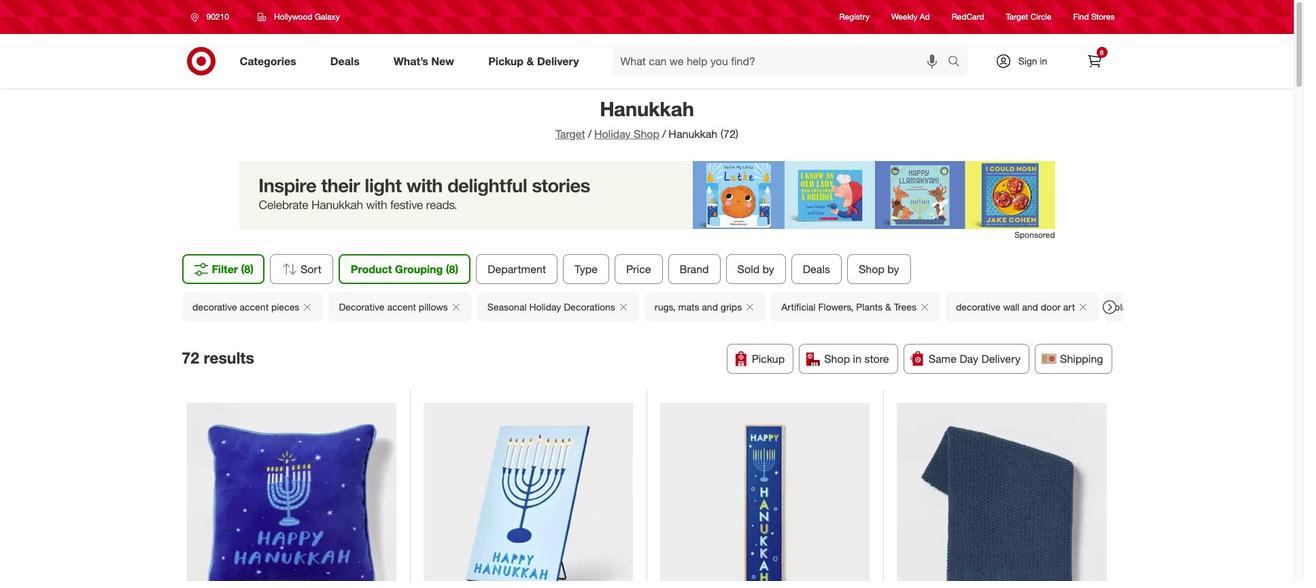 Task type: vqa. For each thing, say whether or not it's contained in the screenshot.
the left Guest Rating button
no



Task type: describe. For each thing, give the bounding box(es) containing it.
90210 button
[[182, 5, 243, 29]]

new
[[431, 54, 454, 68]]

price button
[[615, 254, 663, 284]]

target circle
[[1006, 12, 1052, 22]]

shipping
[[1060, 352, 1104, 366]]

search button
[[942, 46, 974, 79]]

pickup & delivery
[[488, 54, 579, 68]]

accent for decorative
[[387, 301, 416, 313]]

what's
[[394, 54, 428, 68]]

target inside hanukkah target / holiday shop / hanukkah (72)
[[556, 127, 585, 141]]

delivery for same day delivery
[[982, 352, 1021, 366]]

door
[[1041, 301, 1061, 313]]

categories
[[240, 54, 296, 68]]

product
[[351, 263, 392, 276]]

sort
[[301, 263, 322, 276]]

blankets
[[1114, 301, 1150, 313]]

and for wall
[[1022, 301, 1038, 313]]

blankets and throws
[[1114, 301, 1200, 313]]

grips
[[721, 301, 742, 313]]

redcard link
[[952, 11, 985, 23]]

decorative accent pillows button
[[328, 292, 472, 322]]

throws
[[1172, 301, 1200, 313]]

shop for shop in store
[[824, 352, 850, 366]]

same
[[929, 352, 957, 366]]

sort button
[[270, 254, 333, 284]]

(8) inside filter (8) button
[[241, 263, 254, 276]]

sign in
[[1019, 55, 1048, 67]]

plants
[[856, 301, 883, 313]]

2 / from the left
[[662, 127, 666, 141]]

sign in link
[[984, 46, 1069, 76]]

decorative accent pieces button
[[182, 292, 323, 322]]

shop by button
[[847, 254, 911, 284]]

decorative
[[339, 301, 384, 313]]

find
[[1074, 12, 1089, 22]]

decorative wall and door art button
[[946, 292, 1099, 322]]

holiday shop link
[[594, 127, 660, 141]]

store
[[865, 352, 889, 366]]

shipping button
[[1035, 344, 1112, 374]]

by for shop by
[[888, 263, 900, 276]]

sold
[[738, 263, 760, 276]]

pieces
[[271, 301, 299, 313]]

mats
[[678, 301, 699, 313]]

what's new link
[[382, 46, 471, 76]]

grouping
[[395, 263, 443, 276]]

art
[[1063, 301, 1075, 313]]

decorative for decorative accent pieces
[[192, 301, 237, 313]]

type button
[[563, 254, 609, 284]]

sponsored
[[1015, 230, 1055, 240]]

blankets and throws button
[[1104, 292, 1224, 322]]

pillows
[[419, 301, 448, 313]]

rugs, mats and grips
[[655, 301, 742, 313]]

find stores
[[1074, 12, 1115, 22]]

sign
[[1019, 55, 1038, 67]]

2 (8) from the left
[[446, 263, 459, 276]]

price
[[626, 263, 651, 276]]

decorative accent pieces
[[192, 301, 299, 313]]

hanukkah target / holiday shop / hanukkah (72)
[[556, 97, 739, 141]]

hollywood
[[274, 12, 313, 22]]

accent for decorative
[[239, 301, 268, 313]]

by for sold by
[[763, 263, 775, 276]]

holiday inside hanukkah target / holiday shop / hanukkah (72)
[[594, 127, 631, 141]]

galaxy
[[315, 12, 340, 22]]

brand
[[680, 263, 709, 276]]

decorations
[[564, 301, 615, 313]]

pickup & delivery link
[[477, 46, 596, 76]]

redcard
[[952, 12, 985, 22]]

same day delivery button
[[904, 344, 1030, 374]]

artificial flowers, plants & trees button
[[771, 292, 940, 322]]

6 link
[[1080, 46, 1110, 76]]

artificial
[[781, 301, 816, 313]]

0 vertical spatial hanukkah
[[600, 97, 694, 121]]

shop in store button
[[799, 344, 898, 374]]

product grouping (8)
[[351, 263, 459, 276]]

pickup for pickup
[[752, 352, 785, 366]]

target link
[[556, 127, 585, 141]]

decorative for decorative wall and door art
[[956, 301, 1000, 313]]

rugs,
[[655, 301, 676, 313]]

hollywood galaxy button
[[249, 5, 349, 29]]

department button
[[476, 254, 558, 284]]

find stores link
[[1074, 11, 1115, 23]]

trees
[[894, 301, 916, 313]]

type
[[575, 263, 598, 276]]



Task type: locate. For each thing, give the bounding box(es) containing it.
2 horizontal spatial and
[[1153, 301, 1169, 313]]

90210
[[206, 12, 229, 22]]

in inside "link"
[[1040, 55, 1048, 67]]

1 horizontal spatial /
[[662, 127, 666, 141]]

0 horizontal spatial by
[[763, 263, 775, 276]]

1 horizontal spatial in
[[1040, 55, 1048, 67]]

1 vertical spatial holiday
[[529, 301, 561, 313]]

0 horizontal spatial delivery
[[537, 54, 579, 68]]

and right wall
[[1022, 301, 1038, 313]]

delivery
[[537, 54, 579, 68], [982, 352, 1021, 366]]

weekly
[[892, 12, 918, 22]]

2 horizontal spatial shop
[[859, 263, 885, 276]]

seasonal holiday decorations button
[[477, 292, 639, 322]]

decorative accent pillows
[[339, 301, 448, 313]]

sold by
[[738, 263, 775, 276]]

target circle link
[[1006, 11, 1052, 23]]

0 horizontal spatial &
[[527, 54, 534, 68]]

accent left pillows
[[387, 301, 416, 313]]

shop inside hanukkah target / holiday shop / hanukkah (72)
[[634, 127, 660, 141]]

and left throws on the bottom of the page
[[1153, 301, 1169, 313]]

delivery for pickup & delivery
[[537, 54, 579, 68]]

what's new
[[394, 54, 454, 68]]

deals for deals link
[[330, 54, 360, 68]]

0 horizontal spatial accent
[[239, 301, 268, 313]]

ad
[[920, 12, 930, 22]]

0 horizontal spatial (8)
[[241, 263, 254, 276]]

brand button
[[668, 254, 721, 284]]

0 horizontal spatial in
[[853, 352, 862, 366]]

1 vertical spatial pickup
[[752, 352, 785, 366]]

1 vertical spatial in
[[853, 352, 862, 366]]

0 vertical spatial delivery
[[537, 54, 579, 68]]

1 horizontal spatial target
[[1006, 12, 1029, 22]]

1 horizontal spatial holiday
[[594, 127, 631, 141]]

and right mats
[[702, 301, 718, 313]]

weekly ad
[[892, 12, 930, 22]]

led lit hanukkah menorah silhouette light - spritz™ image
[[424, 404, 633, 582], [424, 404, 633, 582]]

and for mats
[[702, 301, 718, 313]]

1 by from the left
[[763, 263, 775, 276]]

1 horizontal spatial accent
[[387, 301, 416, 313]]

and
[[702, 301, 718, 313], [1022, 301, 1038, 313], [1153, 301, 1169, 313]]

delivery inside pickup & delivery link
[[537, 54, 579, 68]]

same day delivery
[[929, 352, 1021, 366]]

0 horizontal spatial decorative
[[192, 301, 237, 313]]

1 horizontal spatial delivery
[[982, 352, 1021, 366]]

by
[[763, 263, 775, 276], [888, 263, 900, 276]]

rugs, mats and grips button
[[644, 292, 766, 322]]

filter
[[212, 263, 238, 276]]

circle
[[1031, 12, 1052, 22]]

1 horizontal spatial by
[[888, 263, 900, 276]]

by up trees
[[888, 263, 900, 276]]

pickup button
[[727, 344, 794, 374]]

by right sold
[[763, 263, 775, 276]]

1 and from the left
[[702, 301, 718, 313]]

deals inside button
[[803, 263, 830, 276]]

day
[[960, 352, 979, 366]]

sold by button
[[726, 254, 786, 284]]

hanukkah up holiday shop link
[[600, 97, 694, 121]]

0 vertical spatial shop
[[634, 127, 660, 141]]

accent inside button
[[239, 301, 268, 313]]

holiday
[[594, 127, 631, 141], [529, 301, 561, 313]]

pickup down artificial
[[752, 352, 785, 366]]

pickup
[[488, 54, 524, 68], [752, 352, 785, 366]]

decorative inside button
[[956, 301, 1000, 313]]

in inside button
[[853, 352, 862, 366]]

1 (8) from the left
[[241, 263, 254, 276]]

0 vertical spatial deals
[[330, 54, 360, 68]]

pickup for pickup & delivery
[[488, 54, 524, 68]]

3 and from the left
[[1153, 301, 1169, 313]]

72
[[182, 348, 199, 367]]

/ right holiday shop link
[[662, 127, 666, 141]]

in for shop
[[853, 352, 862, 366]]

1 vertical spatial &
[[885, 301, 891, 313]]

2 and from the left
[[1022, 301, 1038, 313]]

wall
[[1003, 301, 1019, 313]]

1 horizontal spatial pickup
[[752, 352, 785, 366]]

deals down the galaxy
[[330, 54, 360, 68]]

seasonal holiday decorations
[[487, 301, 615, 313]]

1 horizontal spatial (8)
[[446, 263, 459, 276]]

2 decorative from the left
[[956, 301, 1000, 313]]

artificial flowers, plants & trees
[[781, 301, 916, 313]]

pickup inside pickup button
[[752, 352, 785, 366]]

decorative wall and door art
[[956, 301, 1075, 313]]

accent
[[239, 301, 268, 313], [387, 301, 416, 313]]

1 horizontal spatial deals
[[803, 263, 830, 276]]

pickup inside pickup & delivery link
[[488, 54, 524, 68]]

shop inside 'shop by' button
[[859, 263, 885, 276]]

deals button
[[792, 254, 842, 284]]

decorative left wall
[[956, 301, 1000, 313]]

shop for shop by
[[859, 263, 885, 276]]

(72)
[[721, 127, 739, 141]]

seasonal
[[487, 301, 526, 313]]

shop by
[[859, 263, 900, 276]]

0 horizontal spatial holiday
[[529, 301, 561, 313]]

accent left pieces
[[239, 301, 268, 313]]

in
[[1040, 55, 1048, 67], [853, 352, 862, 366]]

6
[[1100, 48, 1104, 56]]

0 horizontal spatial and
[[702, 301, 718, 313]]

1 horizontal spatial &
[[885, 301, 891, 313]]

decorative down filter (8) button
[[192, 301, 237, 313]]

0 horizontal spatial /
[[588, 127, 592, 141]]

filter (8) button
[[182, 254, 265, 284]]

accent inside button
[[387, 301, 416, 313]]

shop in store
[[824, 352, 889, 366]]

deals up artificial
[[803, 263, 830, 276]]

holiday right target link
[[594, 127, 631, 141]]

solid chenille knit throw blanket - threshold™ image
[[897, 404, 1107, 582], [897, 404, 1107, 582]]

search
[[942, 55, 974, 69]]

shop inside shop in store button
[[824, 352, 850, 366]]

/ right target link
[[588, 127, 592, 141]]

deals
[[330, 54, 360, 68], [803, 263, 830, 276]]

decorative
[[192, 301, 237, 313], [956, 301, 1000, 313]]

1 vertical spatial target
[[556, 127, 585, 141]]

stores
[[1092, 12, 1115, 22]]

(8) right filter
[[241, 263, 254, 276]]

2 by from the left
[[888, 263, 900, 276]]

1 horizontal spatial decorative
[[956, 301, 1000, 313]]

0 vertical spatial target
[[1006, 12, 1029, 22]]

1 horizontal spatial and
[[1022, 301, 1038, 313]]

(8)
[[241, 263, 254, 276], [446, 263, 459, 276]]

& inside button
[[885, 301, 891, 313]]

categories link
[[228, 46, 313, 76]]

deals for deals button
[[803, 263, 830, 276]]

holiday inside button
[[529, 301, 561, 313]]

0 vertical spatial holiday
[[594, 127, 631, 141]]

delivery inside same day delivery button
[[982, 352, 1021, 366]]

72 results
[[182, 348, 254, 367]]

2 accent from the left
[[387, 301, 416, 313]]

pickup right 'new'
[[488, 54, 524, 68]]

1 horizontal spatial shop
[[824, 352, 850, 366]]

deals link
[[319, 46, 377, 76]]

hanukkah left (72)
[[669, 127, 718, 141]]

shop up plants on the bottom
[[859, 263, 885, 276]]

0 vertical spatial pickup
[[488, 54, 524, 68]]

0 vertical spatial in
[[1040, 55, 1048, 67]]

1 vertical spatial hanukkah
[[669, 127, 718, 141]]

department
[[488, 263, 546, 276]]

1 vertical spatial deals
[[803, 263, 830, 276]]

target left holiday shop link
[[556, 127, 585, 141]]

1 accent from the left
[[239, 301, 268, 313]]

16"x 16" reversible 'happy hanukkah' square decorative pillow - spritz™ image
[[187, 404, 397, 582], [187, 404, 397, 582]]

in right sign
[[1040, 55, 1048, 67]]

in for sign
[[1040, 55, 1048, 67]]

shop up 'advertisement' 'region'
[[634, 127, 660, 141]]

target left circle
[[1006, 12, 1029, 22]]

0 horizontal spatial shop
[[634, 127, 660, 141]]

filter (8)
[[212, 263, 254, 276]]

0 vertical spatial &
[[527, 54, 534, 68]]

0 horizontal spatial deals
[[330, 54, 360, 68]]

&
[[527, 54, 534, 68], [885, 301, 891, 313]]

1 decorative from the left
[[192, 301, 237, 313]]

shop left store
[[824, 352, 850, 366]]

results
[[204, 348, 254, 367]]

in left store
[[853, 352, 862, 366]]

0 horizontal spatial pickup
[[488, 54, 524, 68]]

'happy hanukkah' reversible wooden wall sign - spritz™ image
[[660, 404, 870, 582], [660, 404, 870, 582]]

(8) right grouping
[[446, 263, 459, 276]]

decorative inside button
[[192, 301, 237, 313]]

1 vertical spatial shop
[[859, 263, 885, 276]]

advertisement region
[[239, 161, 1055, 229]]

registry link
[[840, 11, 870, 23]]

/
[[588, 127, 592, 141], [662, 127, 666, 141]]

hollywood galaxy
[[274, 12, 340, 22]]

holiday right seasonal
[[529, 301, 561, 313]]

registry
[[840, 12, 870, 22]]

2 vertical spatial shop
[[824, 352, 850, 366]]

1 / from the left
[[588, 127, 592, 141]]

What can we help you find? suggestions appear below search field
[[612, 46, 951, 76]]

target
[[1006, 12, 1029, 22], [556, 127, 585, 141]]

1 vertical spatial delivery
[[982, 352, 1021, 366]]

weekly ad link
[[892, 11, 930, 23]]

0 horizontal spatial target
[[556, 127, 585, 141]]

flowers,
[[818, 301, 854, 313]]



